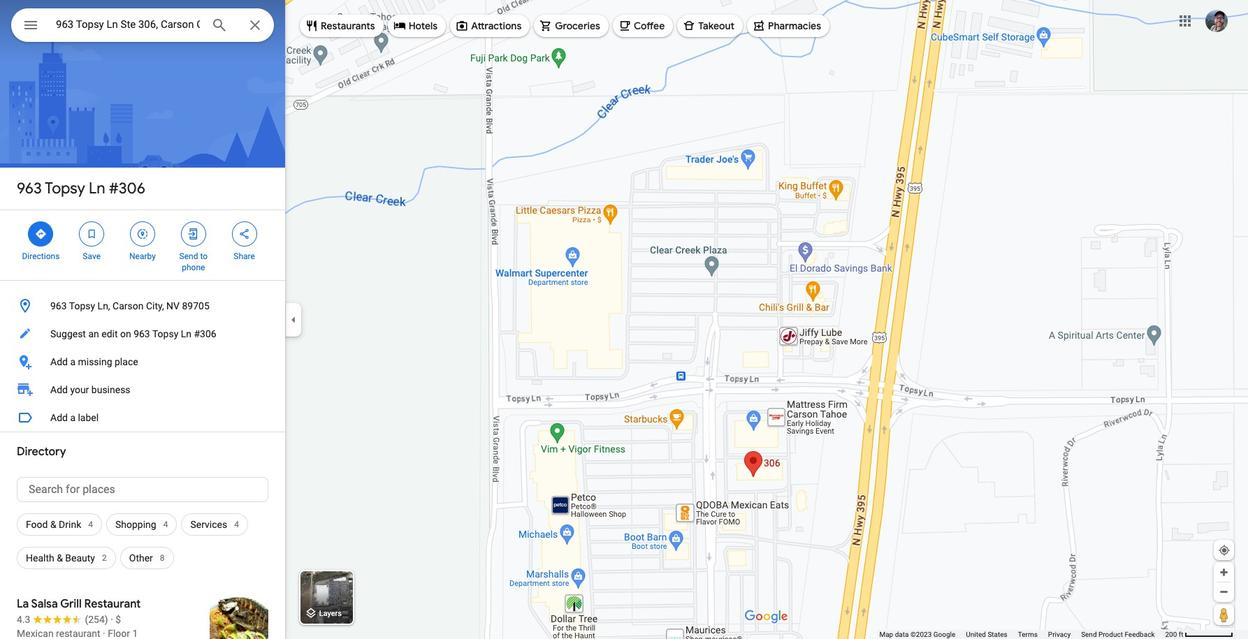 Task type: describe. For each thing, give the bounding box(es) containing it.
· $
[[111, 615, 121, 626]]

grill
[[60, 598, 82, 612]]

add your business link
[[0, 376, 285, 404]]

beauty
[[65, 553, 95, 564]]

feedback
[[1125, 631, 1155, 639]]

a for missing
[[70, 357, 76, 368]]

united states button
[[966, 631, 1008, 640]]

coffee
[[634, 20, 665, 32]]

suggest an edit on 963 topsy ln #306 button
[[0, 320, 285, 348]]

services
[[190, 519, 227, 531]]

layers
[[319, 610, 342, 619]]

other 8
[[129, 553, 165, 564]]

restaurants button
[[300, 9, 384, 43]]

privacy
[[1049, 631, 1071, 639]]

groceries button
[[534, 9, 609, 43]]

place
[[115, 357, 138, 368]]

data
[[895, 631, 909, 639]]

directory
[[17, 445, 66, 459]]

add for add a missing place
[[50, 357, 68, 368]]

groceries
[[555, 20, 601, 32]]

0 horizontal spatial #306
[[109, 179, 145, 199]]

carson
[[113, 301, 144, 312]]

a for label
[[70, 412, 76, 424]]

200
[[1166, 631, 1178, 639]]

200 ft button
[[1166, 631, 1234, 639]]


[[187, 227, 200, 242]]

attractions
[[471, 20, 522, 32]]

hotels button
[[388, 9, 446, 43]]

label
[[78, 412, 99, 424]]

map
[[880, 631, 894, 639]]

services 4
[[190, 519, 239, 531]]

$
[[116, 615, 121, 626]]

zoom out image
[[1219, 587, 1230, 598]]

add a label
[[50, 412, 99, 424]]

footer inside google maps element
[[880, 631, 1166, 640]]

200 ft
[[1166, 631, 1184, 639]]

add for add a label
[[50, 412, 68, 424]]

collapse side panel image
[[286, 312, 301, 328]]

send product feedback button
[[1082, 631, 1155, 640]]

topsy for ln
[[45, 179, 85, 199]]

963 for 963 topsy ln #306
[[17, 179, 42, 199]]

pharmacies button
[[747, 9, 830, 43]]

#306 inside button
[[194, 329, 217, 340]]

la salsa grill restaurant
[[17, 598, 141, 612]]

add a missing place button
[[0, 348, 285, 376]]

missing
[[78, 357, 112, 368]]

product
[[1099, 631, 1123, 639]]

takeout
[[699, 20, 735, 32]]

to
[[200, 252, 208, 261]]

shopping
[[115, 519, 156, 531]]

terms
[[1018, 631, 1038, 639]]

4.3 stars 254 reviews image
[[17, 613, 108, 627]]

states
[[988, 631, 1008, 639]]

google maps element
[[0, 0, 1249, 640]]

none field inside 963 topsy ln ste 306, carson city, nv 89705 field
[[56, 16, 200, 33]]

add for add your business
[[50, 385, 68, 396]]

an
[[88, 329, 99, 340]]

send for send product feedback
[[1082, 631, 1097, 639]]

4.3
[[17, 615, 30, 626]]

topsy inside button
[[152, 329, 178, 340]]


[[85, 227, 98, 242]]

add your business
[[50, 385, 130, 396]]

attractions button
[[450, 9, 530, 43]]

 button
[[11, 8, 50, 45]]

none text field inside the 963 topsy ln #306 main content
[[17, 478, 268, 503]]

united
[[966, 631, 986, 639]]


[[136, 227, 149, 242]]

takeout button
[[678, 9, 743, 43]]

89705
[[182, 301, 210, 312]]

phone
[[182, 263, 205, 273]]

8
[[160, 554, 165, 564]]

ln,
[[98, 301, 110, 312]]

edit
[[102, 329, 118, 340]]

topsy for ln,
[[69, 301, 95, 312]]



Task type: vqa. For each thing, say whether or not it's contained in the screenshot.
50 FT
no



Task type: locate. For each thing, give the bounding box(es) containing it.
2 add from the top
[[50, 385, 68, 396]]

& right health
[[57, 553, 63, 564]]

0 horizontal spatial send
[[179, 252, 198, 261]]

footer containing map data ©2023 google
[[880, 631, 1166, 640]]

2
[[102, 554, 107, 564]]

 search field
[[11, 8, 274, 45]]

1 horizontal spatial 963
[[50, 301, 67, 312]]

save
[[83, 252, 101, 261]]

ln up 
[[89, 179, 105, 199]]

4 inside food & drink 4
[[88, 520, 93, 530]]

4 inside shopping 4
[[163, 520, 168, 530]]

coffee button
[[613, 9, 673, 43]]

963 up 
[[17, 179, 42, 199]]

send up phone
[[179, 252, 198, 261]]

1 horizontal spatial &
[[57, 553, 63, 564]]

0 horizontal spatial 4
[[88, 520, 93, 530]]

send product feedback
[[1082, 631, 1155, 639]]

963 right on
[[134, 329, 150, 340]]

topsy left ln,
[[69, 301, 95, 312]]

1 horizontal spatial #306
[[194, 329, 217, 340]]

& right the food
[[50, 519, 56, 531]]

restaurant
[[84, 598, 141, 612]]

&
[[50, 519, 56, 531], [57, 553, 63, 564]]

4 right drink
[[88, 520, 93, 530]]

map data ©2023 google
[[880, 631, 956, 639]]

0 vertical spatial topsy
[[45, 179, 85, 199]]


[[35, 227, 47, 242]]

#306
[[109, 179, 145, 199], [194, 329, 217, 340]]

on
[[120, 329, 131, 340]]

1 vertical spatial add
[[50, 385, 68, 396]]

0 vertical spatial ln
[[89, 179, 105, 199]]

0 vertical spatial 963
[[17, 179, 42, 199]]

1 vertical spatial #306
[[194, 329, 217, 340]]

united states
[[966, 631, 1008, 639]]

(254)
[[85, 615, 108, 626]]

topsy inside button
[[69, 301, 95, 312]]

add left your
[[50, 385, 68, 396]]

send inside send to phone
[[179, 252, 198, 261]]

2 horizontal spatial 4
[[234, 520, 239, 530]]

None field
[[56, 16, 200, 33]]

3 add from the top
[[50, 412, 68, 424]]

add a missing place
[[50, 357, 138, 368]]

963 up suggest
[[50, 301, 67, 312]]

a left missing
[[70, 357, 76, 368]]

directions
[[22, 252, 60, 261]]

google
[[934, 631, 956, 639]]

add a label button
[[0, 404, 285, 432]]

topsy down nv
[[152, 329, 178, 340]]

0 horizontal spatial ln
[[89, 179, 105, 199]]

963 topsy ln, carson city, nv 89705 button
[[0, 292, 285, 320]]

zoom in image
[[1219, 568, 1230, 578]]

4 for services
[[234, 520, 239, 530]]

a
[[70, 357, 76, 368], [70, 412, 76, 424]]

1 vertical spatial topsy
[[69, 301, 95, 312]]

business
[[91, 385, 130, 396]]

footer
[[880, 631, 1166, 640]]

©2023
[[911, 631, 932, 639]]

1 add from the top
[[50, 357, 68, 368]]

963 inside button
[[134, 329, 150, 340]]

1 vertical spatial a
[[70, 412, 76, 424]]

1 horizontal spatial 4
[[163, 520, 168, 530]]

topsy
[[45, 179, 85, 199], [69, 301, 95, 312], [152, 329, 178, 340]]

None text field
[[17, 478, 268, 503]]

963 inside button
[[50, 301, 67, 312]]

send left product
[[1082, 631, 1097, 639]]

ft
[[1179, 631, 1184, 639]]

2 vertical spatial 963
[[134, 329, 150, 340]]

restaurants
[[321, 20, 375, 32]]

nv
[[166, 301, 180, 312]]

send for send to phone
[[179, 252, 198, 261]]

suggest an edit on 963 topsy ln #306
[[50, 329, 217, 340]]

a left label
[[70, 412, 76, 424]]

show your location image
[[1219, 545, 1231, 557]]

1 vertical spatial 963
[[50, 301, 67, 312]]

ln
[[89, 179, 105, 199], [181, 329, 192, 340]]

963 topsy ln #306
[[17, 179, 145, 199]]

ln inside suggest an edit on 963 topsy ln #306 button
[[181, 329, 192, 340]]

963
[[17, 179, 42, 199], [50, 301, 67, 312], [134, 329, 150, 340]]

la
[[17, 598, 29, 612]]

add down suggest
[[50, 357, 68, 368]]

4 right 'shopping'
[[163, 520, 168, 530]]

4 for shopping
[[163, 520, 168, 530]]

actions for 963 topsy ln #306 region
[[0, 210, 285, 280]]

topsy up 
[[45, 179, 85, 199]]

pharmacies
[[768, 20, 822, 32]]

1 vertical spatial &
[[57, 553, 63, 564]]

nearby
[[129, 252, 156, 261]]

4
[[88, 520, 93, 530], [163, 520, 168, 530], [234, 520, 239, 530]]

4 right services
[[234, 520, 239, 530]]

0 vertical spatial &
[[50, 519, 56, 531]]

food & drink 4
[[26, 519, 93, 531]]

1 a from the top
[[70, 357, 76, 368]]

other
[[129, 553, 153, 564]]

privacy button
[[1049, 631, 1071, 640]]

963 topsy ln, carson city, nv 89705
[[50, 301, 210, 312]]

1 vertical spatial ln
[[181, 329, 192, 340]]

4 inside services 4
[[234, 520, 239, 530]]

price: inexpensive image
[[116, 615, 121, 626]]

share
[[234, 252, 255, 261]]

2 vertical spatial topsy
[[152, 329, 178, 340]]

963 for 963 topsy ln, carson city, nv 89705
[[50, 301, 67, 312]]

send
[[179, 252, 198, 261], [1082, 631, 1097, 639]]

2 vertical spatial add
[[50, 412, 68, 424]]

#306 up 
[[109, 179, 145, 199]]

1 horizontal spatial send
[[1082, 631, 1097, 639]]

drink
[[59, 519, 81, 531]]

2 a from the top
[[70, 412, 76, 424]]

·
[[111, 615, 113, 626]]


[[22, 15, 39, 35]]

1 horizontal spatial ln
[[181, 329, 192, 340]]

0 horizontal spatial &
[[50, 519, 56, 531]]

city,
[[146, 301, 164, 312]]

0 horizontal spatial 963
[[17, 179, 42, 199]]

#306 down 89705
[[194, 329, 217, 340]]

& for drink
[[50, 519, 56, 531]]

0 vertical spatial a
[[70, 357, 76, 368]]

1 4 from the left
[[88, 520, 93, 530]]

ln down 89705
[[181, 329, 192, 340]]

your
[[70, 385, 89, 396]]

0 vertical spatial add
[[50, 357, 68, 368]]

send to phone
[[179, 252, 208, 273]]

hotels
[[409, 20, 438, 32]]

2 4 from the left
[[163, 520, 168, 530]]

963 Topsy Ln Ste 306, Carson City, NV 89705 field
[[11, 8, 274, 42]]

terms button
[[1018, 631, 1038, 640]]

salsa
[[31, 598, 58, 612]]

add left label
[[50, 412, 68, 424]]

health & beauty 2
[[26, 553, 107, 564]]

suggest
[[50, 329, 86, 340]]

3 4 from the left
[[234, 520, 239, 530]]

google account: cj baylor  
(christian.baylor@adept.ai) image
[[1206, 10, 1228, 32]]

1 vertical spatial send
[[1082, 631, 1097, 639]]

shopping 4
[[115, 519, 168, 531]]


[[238, 227, 251, 242]]

& for beauty
[[57, 553, 63, 564]]

send inside button
[[1082, 631, 1097, 639]]

health
[[26, 553, 54, 564]]

show street view coverage image
[[1214, 605, 1235, 626]]

2 horizontal spatial 963
[[134, 329, 150, 340]]

0 vertical spatial send
[[179, 252, 198, 261]]

add
[[50, 357, 68, 368], [50, 385, 68, 396], [50, 412, 68, 424]]

food
[[26, 519, 48, 531]]

0 vertical spatial #306
[[109, 179, 145, 199]]

963 topsy ln #306 main content
[[0, 0, 285, 640]]



